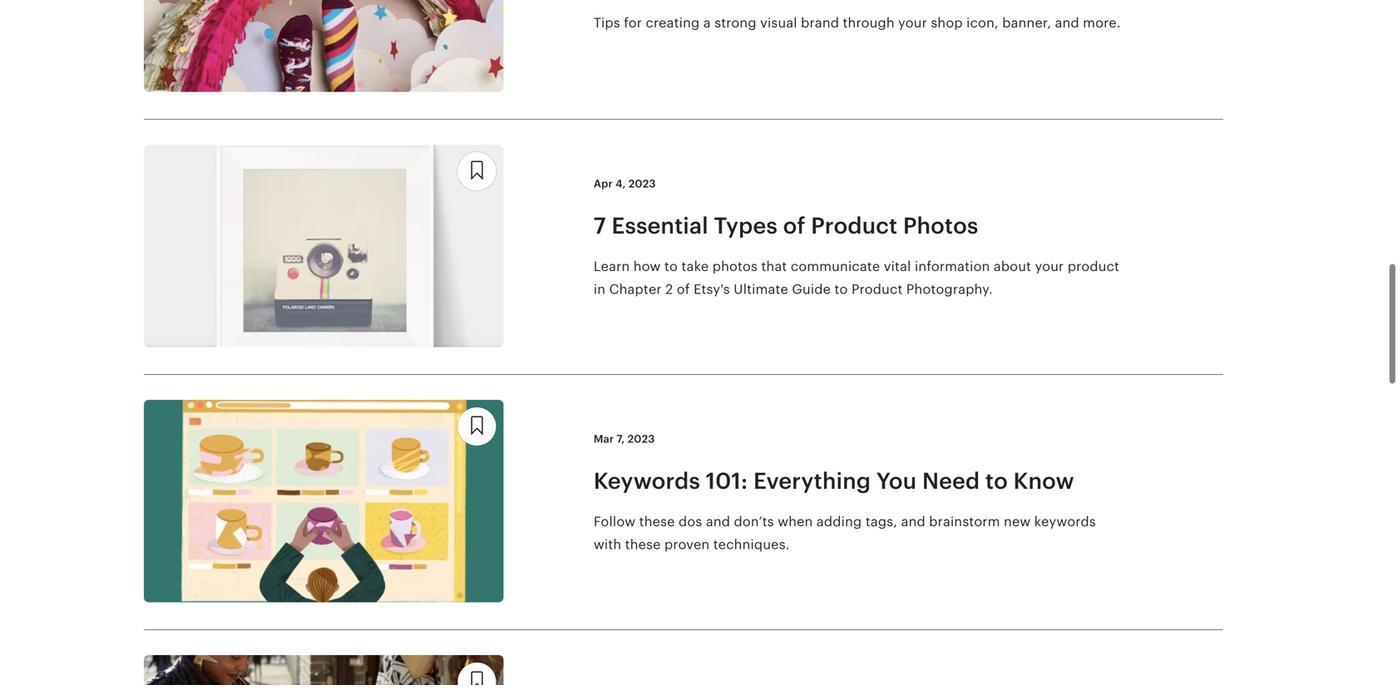 Task type: vqa. For each thing, say whether or not it's contained in the screenshot.
adding at the right
yes



Task type: describe. For each thing, give the bounding box(es) containing it.
product
[[1068, 259, 1120, 274]]

more.
[[1083, 15, 1121, 30]]

follow these dos and don'ts when adding tags, and brainstorm new keywords with these proven techniques.
[[594, 515, 1096, 552]]

with
[[594, 537, 622, 552]]

7,
[[617, 433, 625, 445]]

that
[[762, 259, 787, 274]]

for
[[624, 15, 642, 30]]

a
[[704, 15, 711, 30]]

you
[[877, 468, 917, 494]]

keywords 101: everything you need to know image
[[144, 400, 504, 603]]

proven
[[665, 537, 710, 552]]

etsy's
[[694, 282, 730, 297]]

tags,
[[866, 515, 898, 530]]

dos
[[679, 515, 702, 530]]

chapter
[[609, 282, 662, 297]]

mar 7, 2023
[[594, 433, 655, 445]]

0 horizontal spatial to
[[665, 259, 678, 274]]

apr 4, 2023
[[594, 178, 656, 190]]

adding
[[817, 515, 862, 530]]

shop
[[931, 15, 963, 30]]

in
[[594, 282, 606, 297]]

keywords
[[594, 468, 701, 494]]

0 horizontal spatial your
[[899, 15, 928, 30]]

don'ts
[[734, 515, 774, 530]]

tips for creating a strong visual brand through your shop icon, banner, and more.
[[594, 15, 1121, 30]]

strong
[[715, 15, 757, 30]]

2023 for 7
[[629, 178, 656, 190]]

7 essential types of product photos
[[594, 213, 979, 239]]

your inside learn how to take photos that communicate vital information about your product in chapter 2 of etsy's ultimate guide to product photography.
[[1035, 259, 1064, 274]]

creating
[[646, 15, 700, 30]]

brainstorm
[[929, 515, 1001, 530]]

7
[[594, 213, 606, 239]]

to inside keywords 101: everything you need to know "link"
[[986, 468, 1008, 494]]

2 horizontal spatial and
[[1055, 15, 1080, 30]]

essential
[[612, 213, 709, 239]]

everything
[[754, 468, 871, 494]]

ultimate
[[734, 282, 789, 297]]

visual
[[760, 15, 798, 30]]

0 horizontal spatial and
[[706, 515, 731, 530]]

learn
[[594, 259, 630, 274]]



Task type: locate. For each thing, give the bounding box(es) containing it.
communicate
[[791, 259, 880, 274]]

information
[[915, 259, 990, 274]]

to
[[665, 259, 678, 274], [835, 282, 848, 297], [986, 468, 1008, 494]]

and right dos
[[706, 515, 731, 530]]

of inside learn how to take photos that communicate vital information about your product in chapter 2 of etsy's ultimate guide to product photography.
[[677, 282, 690, 297]]

to down communicate
[[835, 282, 848, 297]]

techniques.
[[714, 537, 790, 552]]

keywords
[[1035, 515, 1096, 530]]

about
[[994, 259, 1032, 274]]

1 vertical spatial product
[[852, 282, 903, 297]]

0 vertical spatial of
[[783, 213, 806, 239]]

101:
[[706, 468, 748, 494]]

2023 for keywords
[[628, 433, 655, 445]]

know
[[1014, 468, 1075, 494]]

photography.
[[907, 282, 993, 297]]

new
[[1004, 515, 1031, 530]]

1 horizontal spatial to
[[835, 282, 848, 297]]

1 vertical spatial of
[[677, 282, 690, 297]]

2023
[[629, 178, 656, 190], [628, 433, 655, 445]]

0 vertical spatial product
[[811, 213, 898, 239]]

1 vertical spatial 2023
[[628, 433, 655, 445]]

types
[[714, 213, 778, 239]]

0 vertical spatial to
[[665, 259, 678, 274]]

7 essential types of product photos link
[[594, 211, 1126, 241]]

your right about
[[1035, 259, 1064, 274]]

mar
[[594, 433, 614, 445]]

these left dos
[[639, 515, 675, 530]]

of right 2
[[677, 282, 690, 297]]

when
[[778, 515, 813, 530]]

brand
[[801, 15, 840, 30]]

photos
[[713, 259, 758, 274]]

and right tags,
[[901, 515, 926, 530]]

2023 right 7,
[[628, 433, 655, 445]]

0 vertical spatial your
[[899, 15, 928, 30]]

these right with
[[625, 537, 661, 552]]

2 vertical spatial to
[[986, 468, 1008, 494]]

to up 2
[[665, 259, 678, 274]]

product down "vital"
[[852, 282, 903, 297]]

these
[[639, 515, 675, 530], [625, 537, 661, 552]]

keywords 101: everything you need to know
[[594, 468, 1075, 494]]

7 essential types of product photos image
[[144, 145, 504, 347]]

to right need
[[986, 468, 1008, 494]]

of
[[783, 213, 806, 239], [677, 282, 690, 297]]

product up communicate
[[811, 213, 898, 239]]

guide
[[792, 282, 831, 297]]

2 horizontal spatial to
[[986, 468, 1008, 494]]

product inside learn how to take photos that communicate vital information about your product in chapter 2 of etsy's ultimate guide to product photography.
[[852, 282, 903, 297]]

0 vertical spatial these
[[639, 515, 675, 530]]

of up that
[[783, 213, 806, 239]]

learn how to take photos that communicate vital information about your product in chapter 2 of etsy's ultimate guide to product photography.
[[594, 259, 1120, 297]]

tips
[[594, 15, 620, 30]]

need
[[923, 468, 980, 494]]

0 vertical spatial 2023
[[629, 178, 656, 190]]

keywords 101: everything you need to know link
[[594, 467, 1126, 496]]

your left shop
[[899, 15, 928, 30]]

0 horizontal spatial of
[[677, 282, 690, 297]]

1 vertical spatial to
[[835, 282, 848, 297]]

2
[[666, 282, 673, 297]]

4,
[[616, 178, 626, 190]]

banner,
[[1003, 15, 1052, 30]]

how
[[634, 259, 661, 274]]

apr
[[594, 178, 613, 190]]

through
[[843, 15, 895, 30]]

product
[[811, 213, 898, 239], [852, 282, 903, 297]]

and left "more." at the right of the page
[[1055, 15, 1080, 30]]

1 horizontal spatial your
[[1035, 259, 1064, 274]]

1 horizontal spatial of
[[783, 213, 806, 239]]

1 horizontal spatial and
[[901, 515, 926, 530]]

and
[[1055, 15, 1080, 30], [706, 515, 731, 530], [901, 515, 926, 530]]

vital
[[884, 259, 911, 274]]

icon,
[[967, 15, 999, 30]]

2023 right 4, in the left top of the page
[[629, 178, 656, 190]]

your
[[899, 15, 928, 30], [1035, 259, 1064, 274]]

1 vertical spatial your
[[1035, 259, 1064, 274]]

1 vertical spatial these
[[625, 537, 661, 552]]

take
[[682, 259, 709, 274]]

follow
[[594, 515, 636, 530]]

photos
[[903, 213, 979, 239]]



